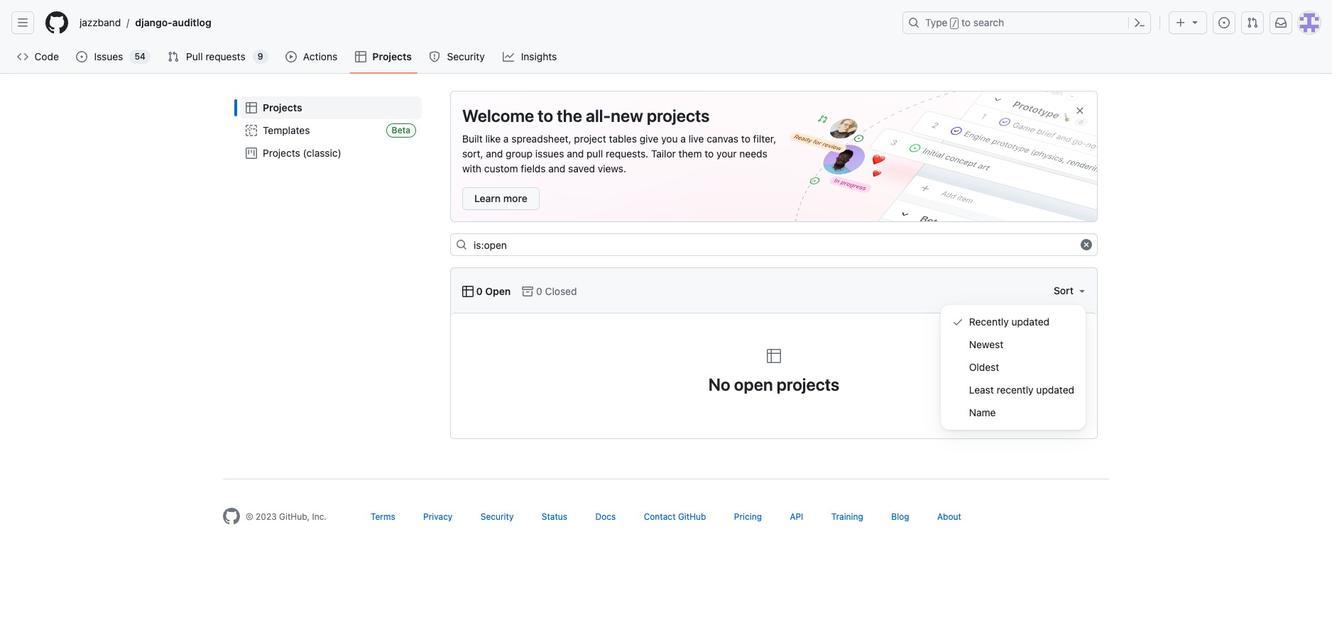 Task type: locate. For each thing, give the bounding box(es) containing it.
list
[[74, 11, 894, 34], [234, 91, 427, 170]]

1 vertical spatial git pull request image
[[168, 51, 179, 62]]

inc.
[[312, 512, 327, 523]]

security link
[[423, 46, 492, 67], [481, 512, 514, 523]]

security link left graph image
[[423, 46, 492, 67]]

/ inside type / to search
[[952, 18, 957, 28]]

0 horizontal spatial and
[[486, 148, 503, 160]]

table image up "no open projects"
[[765, 348, 782, 365]]

contact
[[644, 512, 676, 523]]

training
[[831, 512, 863, 523]]

and up saved
[[567, 148, 584, 160]]

least
[[969, 384, 994, 396]]

1 vertical spatial updated
[[1036, 384, 1074, 396]]

security left the status link
[[481, 512, 514, 523]]

notifications image
[[1275, 17, 1287, 28]]

Search all projects text field
[[450, 234, 1098, 256]]

a
[[503, 133, 509, 145], [680, 133, 686, 145]]

about link
[[937, 512, 961, 523]]

views.
[[598, 163, 626, 175]]

api link
[[790, 512, 803, 523]]

and
[[486, 148, 503, 160], [567, 148, 584, 160], [548, 163, 565, 175]]

project image
[[246, 148, 257, 159]]

learn more
[[474, 192, 527, 204]]

recently
[[997, 384, 1034, 396]]

welcome
[[462, 106, 534, 126]]

0 horizontal spatial projects
[[647, 106, 710, 126]]

sort menu
[[941, 305, 1086, 430]]

issue opened image left issues
[[76, 51, 88, 62]]

54
[[135, 51, 146, 62]]

/ left 'django-'
[[127, 17, 129, 29]]

learn more link
[[462, 187, 539, 210]]

projects (classic)
[[263, 147, 341, 159]]

projects down templates
[[263, 147, 300, 159]]

0 vertical spatial security
[[447, 50, 485, 62]]

plus image
[[1175, 17, 1187, 28]]

search image
[[456, 239, 467, 251]]

shield image
[[429, 51, 440, 62]]

terms link
[[371, 512, 395, 523]]

0 vertical spatial table image
[[355, 51, 367, 62]]

projects up you
[[647, 106, 710, 126]]

and down issues
[[548, 163, 565, 175]]

updated up newest link
[[1012, 316, 1050, 328]]

blog link
[[891, 512, 909, 523]]

0 left open
[[476, 285, 483, 297]]

0 open link
[[462, 284, 511, 299]]

0 vertical spatial security link
[[423, 46, 492, 67]]

1 vertical spatial list
[[234, 91, 427, 170]]

contact github
[[644, 512, 706, 523]]

0 right archive image
[[536, 285, 542, 297]]

pricing
[[734, 512, 762, 523]]

projects left shield image
[[372, 50, 412, 62]]

with
[[462, 163, 481, 175]]

0 horizontal spatial 0
[[476, 285, 483, 297]]

projects
[[647, 106, 710, 126], [777, 375, 840, 395]]

list containing projects
[[234, 91, 427, 170]]

0 inside 0 closed link
[[536, 285, 542, 297]]

custom
[[484, 163, 518, 175]]

least recently updated
[[969, 384, 1074, 396]]

updated right the recently
[[1036, 384, 1074, 396]]

to
[[961, 16, 971, 28], [538, 106, 553, 126], [741, 133, 750, 145], [705, 148, 714, 160]]

and down 'like'
[[486, 148, 503, 160]]

github,
[[279, 512, 310, 523]]

live
[[689, 133, 704, 145]]

about
[[937, 512, 961, 523]]

table image for no open projects
[[765, 348, 782, 365]]

close image
[[1074, 105, 1086, 116]]

updated
[[1012, 316, 1050, 328], [1036, 384, 1074, 396]]

2 horizontal spatial table image
[[765, 348, 782, 365]]

1 horizontal spatial 0
[[536, 285, 542, 297]]

git pull request image left notifications icon on the top right
[[1247, 17, 1258, 28]]

docs link
[[595, 512, 616, 523]]

1 vertical spatial projects link
[[240, 97, 422, 119]]

give
[[640, 133, 659, 145]]

spreadsheet,
[[511, 133, 571, 145]]

0 vertical spatial list
[[74, 11, 894, 34]]

1 horizontal spatial table image
[[462, 286, 474, 297]]

0 for open
[[476, 285, 483, 297]]

privacy
[[423, 512, 453, 523]]

1 horizontal spatial issue opened image
[[1218, 17, 1230, 28]]

welcome to the all-new projects built like a spreadsheet, project tables give you a live canvas to filter, sort, and group issues and pull requests. tailor them to your needs with custom fields and saved views.
[[462, 106, 776, 175]]

0 for closed
[[536, 285, 542, 297]]

0 inside 0 open link
[[476, 285, 483, 297]]

more
[[503, 192, 527, 204]]

1 0 from the left
[[476, 285, 483, 297]]

0 vertical spatial projects
[[372, 50, 412, 62]]

git pull request image
[[1247, 17, 1258, 28], [168, 51, 179, 62]]

0
[[476, 285, 483, 297], [536, 285, 542, 297]]

no open projects
[[708, 375, 840, 395]]

1 vertical spatial issue opened image
[[76, 51, 88, 62]]

/ right type
[[952, 18, 957, 28]]

1 vertical spatial security link
[[481, 512, 514, 523]]

issue opened image right triangle down image in the right top of the page
[[1218, 17, 1230, 28]]

table image inside 0 open link
[[462, 286, 474, 297]]

projects right open
[[777, 375, 840, 395]]

oldest
[[969, 361, 999, 373]]

/
[[127, 17, 129, 29], [952, 18, 957, 28]]

1 horizontal spatial /
[[952, 18, 957, 28]]

all-
[[586, 106, 611, 126]]

git pull request image left pull
[[168, 51, 179, 62]]

/ inside jazzband / django-auditlog
[[127, 17, 129, 29]]

0 horizontal spatial a
[[503, 133, 509, 145]]

requests.
[[606, 148, 648, 160]]

table image left open
[[462, 286, 474, 297]]

1 horizontal spatial git pull request image
[[1247, 17, 1258, 28]]

©
[[246, 512, 253, 523]]

a left live
[[680, 133, 686, 145]]

0 vertical spatial projects
[[647, 106, 710, 126]]

0 horizontal spatial git pull request image
[[168, 51, 179, 62]]

1 a from the left
[[503, 133, 509, 145]]

like
[[485, 133, 501, 145]]

(classic)
[[303, 147, 341, 159]]

table image right actions
[[355, 51, 367, 62]]

projects
[[372, 50, 412, 62], [263, 102, 302, 114], [263, 147, 300, 159]]

projects up templates
[[263, 102, 302, 114]]

type / to search
[[925, 16, 1004, 28]]

homepage image
[[45, 11, 68, 34]]

a right 'like'
[[503, 133, 509, 145]]

1 horizontal spatial a
[[680, 133, 686, 145]]

code
[[34, 50, 59, 62]]

projects link left shield image
[[350, 46, 418, 67]]

auditlog
[[172, 16, 211, 28]]

fields
[[521, 163, 546, 175]]

0 horizontal spatial /
[[127, 17, 129, 29]]

0 horizontal spatial issue opened image
[[76, 51, 88, 62]]

graph image
[[503, 51, 514, 62]]

pull
[[186, 50, 203, 62]]

django-
[[135, 16, 172, 28]]

projects link up projects (classic) link
[[240, 97, 422, 119]]

code link
[[11, 46, 65, 67]]

1 vertical spatial table image
[[462, 286, 474, 297]]

clear image
[[1081, 239, 1092, 251]]

0 vertical spatial git pull request image
[[1247, 17, 1258, 28]]

0 horizontal spatial table image
[[355, 51, 367, 62]]

the
[[557, 106, 582, 126]]

pricing link
[[734, 512, 762, 523]]

0 vertical spatial issue opened image
[[1218, 17, 1230, 28]]

to left your
[[705, 148, 714, 160]]

recently updated
[[969, 316, 1050, 328]]

table image
[[355, 51, 367, 62], [462, 286, 474, 297], [765, 348, 782, 365]]

project template image
[[246, 125, 257, 136]]

beta
[[392, 125, 410, 136]]

issue opened image
[[1218, 17, 1230, 28], [76, 51, 88, 62]]

© 2023 github, inc.
[[246, 512, 327, 523]]

0 open
[[474, 285, 511, 297]]

security
[[447, 50, 485, 62], [481, 512, 514, 523]]

1 horizontal spatial projects
[[777, 375, 840, 395]]

security link left the status link
[[481, 512, 514, 523]]

security right shield image
[[447, 50, 485, 62]]

0 closed
[[533, 285, 577, 297]]

2 vertical spatial table image
[[765, 348, 782, 365]]

blog
[[891, 512, 909, 523]]

homepage image
[[223, 508, 240, 525]]

issues
[[94, 50, 123, 62]]

2 0 from the left
[[536, 285, 542, 297]]

contact github link
[[644, 512, 706, 523]]

learn
[[474, 192, 501, 204]]



Task type: vqa. For each thing, say whether or not it's contained in the screenshot.
third dot fill image from the top
no



Task type: describe. For each thing, give the bounding box(es) containing it.
github
[[678, 512, 706, 523]]

filter,
[[753, 133, 776, 145]]

open
[[485, 285, 511, 297]]

issues
[[535, 148, 564, 160]]

projects link inside 'list'
[[240, 97, 422, 119]]

9
[[258, 51, 263, 62]]

jazzband link
[[74, 11, 127, 34]]

triangle down image
[[1189, 16, 1201, 28]]

docs
[[595, 512, 616, 523]]

newest link
[[946, 334, 1080, 356]]

projects inside welcome to the all-new projects built like a spreadsheet, project tables give you a live canvas to filter, sort, and group issues and pull requests. tailor them to your needs with custom fields and saved views.
[[647, 106, 710, 126]]

recently
[[969, 316, 1009, 328]]

jazzband
[[80, 16, 121, 28]]

pull
[[587, 148, 603, 160]]

built
[[462, 133, 483, 145]]

1 vertical spatial projects
[[777, 375, 840, 395]]

2023
[[256, 512, 277, 523]]

1 vertical spatial security
[[481, 512, 514, 523]]

your
[[716, 148, 737, 160]]

needs
[[739, 148, 767, 160]]

insights link
[[497, 46, 564, 67]]

2 vertical spatial projects
[[263, 147, 300, 159]]

2 a from the left
[[680, 133, 686, 145]]

training link
[[831, 512, 863, 523]]

templates
[[263, 124, 310, 136]]

to up needs
[[741, 133, 750, 145]]

sort
[[1054, 285, 1074, 297]]

you
[[661, 133, 678, 145]]

search
[[973, 16, 1004, 28]]

insights
[[521, 50, 557, 62]]

canvas
[[707, 133, 739, 145]]

git pull request image for bottommost issue opened icon
[[168, 51, 179, 62]]

to left search
[[961, 16, 971, 28]]

requests
[[206, 50, 245, 62]]

1 horizontal spatial and
[[548, 163, 565, 175]]

name link
[[946, 402, 1080, 425]]

list containing jazzband
[[74, 11, 894, 34]]

recently updated link
[[946, 311, 1080, 334]]

least recently updated link
[[946, 379, 1080, 402]]

tables
[[609, 133, 637, 145]]

terms
[[371, 512, 395, 523]]

projects (classic) link
[[240, 142, 422, 165]]

sort button
[[1053, 280, 1088, 302]]

0 closed link
[[522, 284, 577, 299]]

to up spreadsheet,
[[538, 106, 553, 126]]

tailor
[[651, 148, 676, 160]]

0 vertical spatial projects link
[[350, 46, 418, 67]]

status
[[542, 512, 567, 523]]

sort,
[[462, 148, 483, 160]]

type
[[925, 16, 948, 28]]

status link
[[542, 512, 567, 523]]

2 horizontal spatial and
[[567, 148, 584, 160]]

table image for projects
[[355, 51, 367, 62]]

triangle down image
[[1076, 285, 1088, 297]]

command palette image
[[1134, 17, 1145, 28]]

play image
[[285, 51, 297, 62]]

saved
[[568, 163, 595, 175]]

actions link
[[280, 46, 344, 67]]

actions
[[303, 50, 337, 62]]

group
[[506, 148, 533, 160]]

them
[[679, 148, 702, 160]]

new
[[611, 106, 643, 126]]

closed
[[545, 285, 577, 297]]

newest
[[969, 339, 1003, 351]]

privacy link
[[423, 512, 453, 523]]

no
[[708, 375, 730, 395]]

jazzband / django-auditlog
[[80, 16, 211, 29]]

archive image
[[522, 286, 533, 297]]

name
[[969, 407, 996, 419]]

0 vertical spatial updated
[[1012, 316, 1050, 328]]

table image
[[246, 102, 257, 114]]

/ for jazzband
[[127, 17, 129, 29]]

open
[[734, 375, 773, 395]]

project
[[574, 133, 606, 145]]

1 vertical spatial projects
[[263, 102, 302, 114]]

django-auditlog link
[[129, 11, 217, 34]]

pull requests
[[186, 50, 245, 62]]

/ for type
[[952, 18, 957, 28]]

git pull request image for the right issue opened icon
[[1247, 17, 1258, 28]]

api
[[790, 512, 803, 523]]

code image
[[17, 51, 28, 62]]

oldest link
[[946, 356, 1080, 379]]



